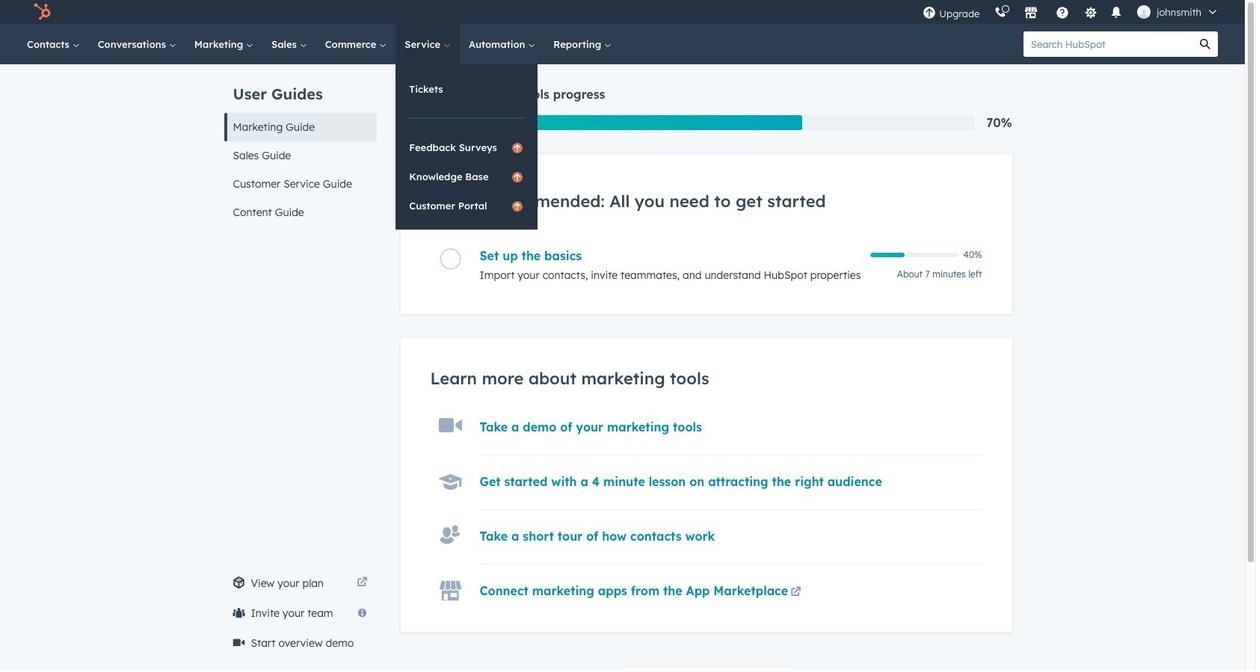 Task type: vqa. For each thing, say whether or not it's contained in the screenshot.
the Search HubSpot search box
yes



Task type: describe. For each thing, give the bounding box(es) containing it.
1 horizontal spatial link opens in a new window image
[[791, 584, 802, 602]]

1 horizontal spatial link opens in a new window image
[[791, 587, 802, 599]]

[object object] complete progress bar
[[870, 253, 905, 257]]



Task type: locate. For each thing, give the bounding box(es) containing it.
progress bar
[[401, 115, 803, 130]]

0 horizontal spatial link opens in a new window image
[[357, 577, 368, 589]]

link opens in a new window image
[[357, 574, 368, 592], [791, 587, 802, 599]]

link opens in a new window image
[[357, 577, 368, 589], [791, 584, 802, 602]]

service menu
[[396, 64, 538, 230]]

0 horizontal spatial link opens in a new window image
[[357, 574, 368, 592]]

john smith image
[[1138, 5, 1151, 19]]

marketplaces image
[[1025, 7, 1038, 20]]

user guides element
[[224, 64, 377, 227]]

menu
[[916, 0, 1227, 24]]

Search HubSpot search field
[[1024, 31, 1193, 57]]



